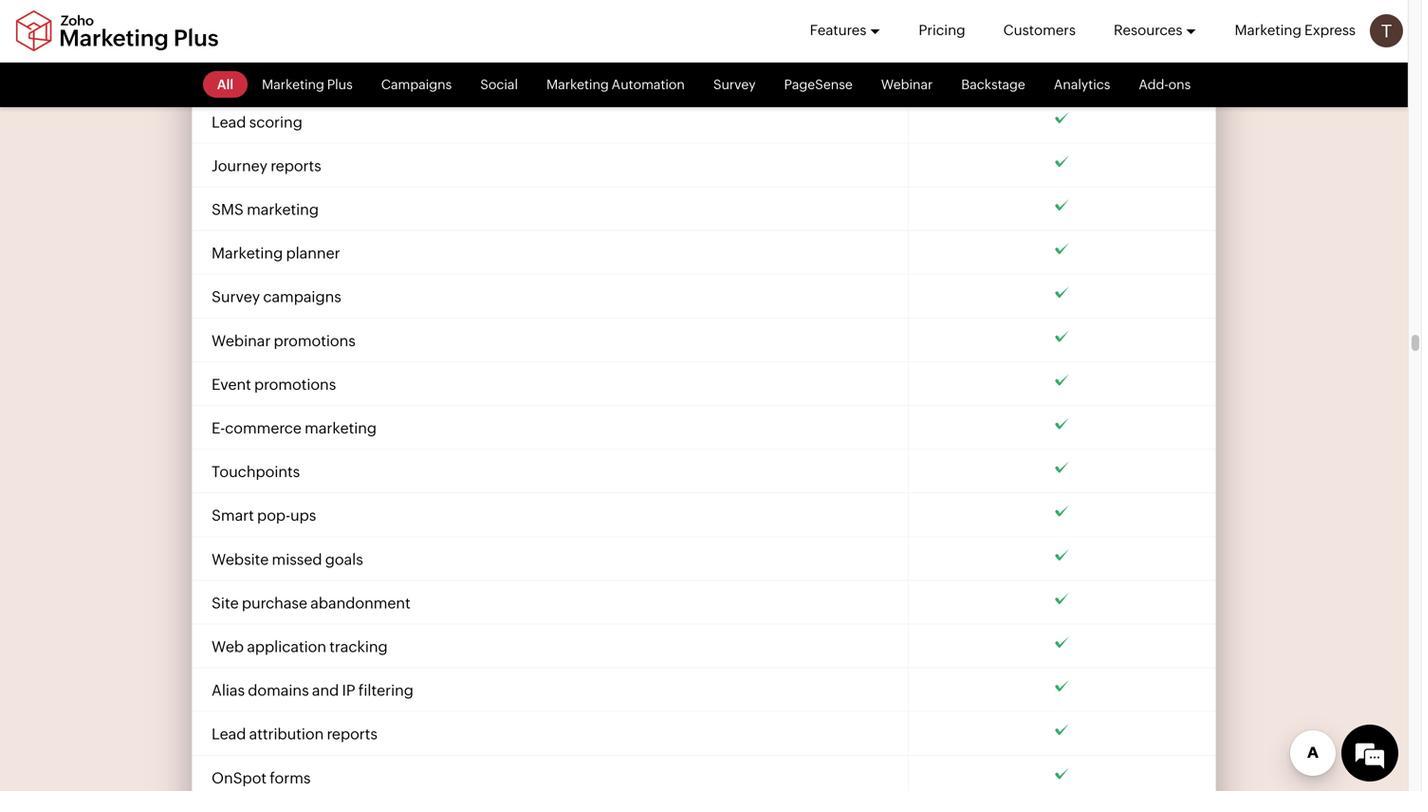 Task type: locate. For each thing, give the bounding box(es) containing it.
all
[[217, 77, 233, 92]]

1 vertical spatial marketing
[[212, 244, 283, 262]]

2 vertical spatial lead
[[212, 726, 246, 743]]

backstage
[[961, 77, 1026, 92]]

0 horizontal spatial survey
[[212, 288, 260, 306]]

tracing
[[285, 70, 335, 87]]

goals
[[327, 26, 365, 43], [325, 551, 363, 568]]

onspot
[[212, 769, 267, 787]]

webinar up event
[[212, 332, 271, 349]]

1 horizontal spatial marketing
[[1235, 22, 1302, 38]]

website
[[212, 551, 269, 568]]

1 horizontal spatial webinar
[[881, 77, 933, 92]]

onspot forms
[[212, 769, 311, 787]]

features
[[810, 22, 867, 38]]

alias
[[212, 682, 245, 699]]

marketing left express on the right of page
[[1235, 22, 1302, 38]]

1 horizontal spatial survey
[[713, 77, 756, 92]]

domains
[[248, 682, 309, 699]]

promotions down campaigns
[[274, 332, 356, 349]]

marketing automation
[[547, 77, 685, 92]]

0 horizontal spatial marketing
[[212, 244, 283, 262]]

survey left pagesense
[[713, 77, 756, 92]]

1 vertical spatial marketing
[[305, 419, 377, 437]]

1 vertical spatial lead
[[212, 113, 246, 131]]

marketing for marketing express
[[1235, 22, 1302, 38]]

ip
[[342, 682, 355, 699]]

survey down marketing planner
[[212, 288, 260, 306]]

0 vertical spatial reports
[[271, 157, 321, 175]]

0 vertical spatial survey
[[713, 77, 756, 92]]

analytics
[[1054, 77, 1110, 92]]

marketing
[[1235, 22, 1302, 38], [212, 244, 283, 262]]

0 vertical spatial promotions
[[274, 332, 356, 349]]

1 horizontal spatial reports
[[327, 726, 378, 743]]

0 vertical spatial lead
[[212, 70, 246, 87]]

lead left path
[[212, 70, 246, 87]]

features link
[[810, 0, 881, 61]]

reports down scoring
[[271, 157, 321, 175]]

lead
[[212, 70, 246, 87], [212, 113, 246, 131], [212, 726, 246, 743]]

0 horizontal spatial reports
[[271, 157, 321, 175]]

survey
[[713, 77, 756, 92], [212, 288, 260, 306]]

goals right journey
[[327, 26, 365, 43]]

lead down "alias"
[[212, 726, 246, 743]]

promotions up e-commerce marketing
[[254, 376, 336, 393]]

reports
[[271, 157, 321, 175], [327, 726, 378, 743]]

0 vertical spatial goals
[[327, 26, 365, 43]]

lead attribution reports
[[212, 726, 378, 743]]

marketing for marketing planner
[[212, 244, 283, 262]]

marketing right commerce
[[305, 419, 377, 437]]

e-
[[212, 419, 225, 437]]

1 lead from the top
[[212, 70, 246, 87]]

marketing up marketing planner
[[247, 201, 319, 218]]

marketing down "sms marketing"
[[212, 244, 283, 262]]

goals up abandonment
[[325, 551, 363, 568]]

ons
[[1169, 77, 1191, 92]]

journey
[[271, 26, 324, 43]]

1 vertical spatial promotions
[[254, 376, 336, 393]]

1 vertical spatial goals
[[325, 551, 363, 568]]

custom journey goals
[[212, 26, 365, 43]]

lead down all in the top left of the page
[[212, 113, 246, 131]]

website missed goals
[[212, 551, 363, 568]]

promotions for event promotions
[[254, 376, 336, 393]]

survey campaigns
[[212, 288, 341, 306]]

tracking
[[329, 638, 388, 656]]

3 lead from the top
[[212, 726, 246, 743]]

planner
[[286, 244, 340, 262]]

reports down ip
[[327, 726, 378, 743]]

0 vertical spatial webinar
[[881, 77, 933, 92]]

2 lead from the top
[[212, 113, 246, 131]]

0 vertical spatial marketing
[[1235, 22, 1302, 38]]

application
[[247, 638, 326, 656]]

1 vertical spatial survey
[[212, 288, 260, 306]]

web application tracking
[[212, 638, 388, 656]]

add-ons
[[1139, 77, 1191, 92]]

site purchase abandonment
[[212, 594, 411, 612]]

1 vertical spatial webinar
[[212, 332, 271, 349]]

resources link
[[1114, 0, 1197, 61]]

customers
[[1004, 22, 1076, 38]]

marketing
[[247, 201, 319, 218], [305, 419, 377, 437]]

0 horizontal spatial webinar
[[212, 332, 271, 349]]

webinar down pricing link
[[881, 77, 933, 92]]

sms
[[212, 201, 244, 218]]

pricing
[[919, 22, 966, 38]]

smart pop-ups
[[212, 507, 316, 524]]

webinar
[[881, 77, 933, 92], [212, 332, 271, 349]]

promotions
[[274, 332, 356, 349], [254, 376, 336, 393]]

webinar for webinar
[[881, 77, 933, 92]]

marketing express
[[1235, 22, 1356, 38]]

campaigns
[[381, 77, 452, 92]]



Task type: vqa. For each thing, say whether or not it's contained in the screenshot.
Surveys
no



Task type: describe. For each thing, give the bounding box(es) containing it.
smart
[[212, 507, 254, 524]]

lead for lead scoring
[[212, 113, 246, 131]]

custom
[[212, 26, 267, 43]]

zoho marketingplus logo image
[[14, 10, 220, 52]]

forms
[[270, 769, 311, 787]]

terry turtle image
[[1370, 14, 1403, 47]]

1 vertical spatial reports
[[327, 726, 378, 743]]

abandonment
[[311, 594, 411, 612]]

alias domains and ip filtering
[[212, 682, 414, 699]]

sms marketing
[[212, 201, 319, 218]]

social
[[480, 77, 518, 92]]

path
[[249, 70, 281, 87]]

site
[[212, 594, 239, 612]]

pricing link
[[919, 0, 966, 61]]

attribution
[[249, 726, 324, 743]]

survey for survey
[[713, 77, 756, 92]]

lead scoring
[[212, 113, 303, 131]]

e-commerce marketing
[[212, 419, 377, 437]]

webinar for webinar promotions
[[212, 332, 271, 349]]

ups
[[290, 507, 316, 524]]

add-
[[1139, 77, 1169, 92]]

and
[[312, 682, 339, 699]]

lead path tracing
[[212, 70, 335, 87]]

campaigns
[[263, 288, 341, 306]]

promotions for webinar promotions
[[274, 332, 356, 349]]

goals for custom journey goals
[[327, 26, 365, 43]]

journey reports
[[212, 157, 321, 175]]

purchase
[[242, 594, 307, 612]]

webinar promotions
[[212, 332, 356, 349]]

survey for survey campaigns
[[212, 288, 260, 306]]

journey
[[212, 157, 268, 175]]

resources
[[1114, 22, 1183, 38]]

lead for lead attribution reports
[[212, 726, 246, 743]]

goals for website missed goals
[[325, 551, 363, 568]]

marketing planner
[[212, 244, 340, 262]]

marketing plus
[[262, 77, 353, 92]]

0 vertical spatial marketing
[[247, 201, 319, 218]]

customers link
[[1004, 0, 1076, 61]]

express
[[1305, 22, 1356, 38]]

lead for lead path tracing
[[212, 70, 246, 87]]

filtering
[[358, 682, 414, 699]]

event promotions
[[212, 376, 336, 393]]

commerce
[[225, 419, 302, 437]]

pagesense
[[784, 77, 853, 92]]

event
[[212, 376, 251, 393]]

touchpoints
[[212, 463, 300, 481]]

missed
[[272, 551, 322, 568]]

web
[[212, 638, 244, 656]]

scoring
[[249, 113, 303, 131]]

marketing express link
[[1235, 0, 1356, 61]]

pop-
[[257, 507, 290, 524]]



